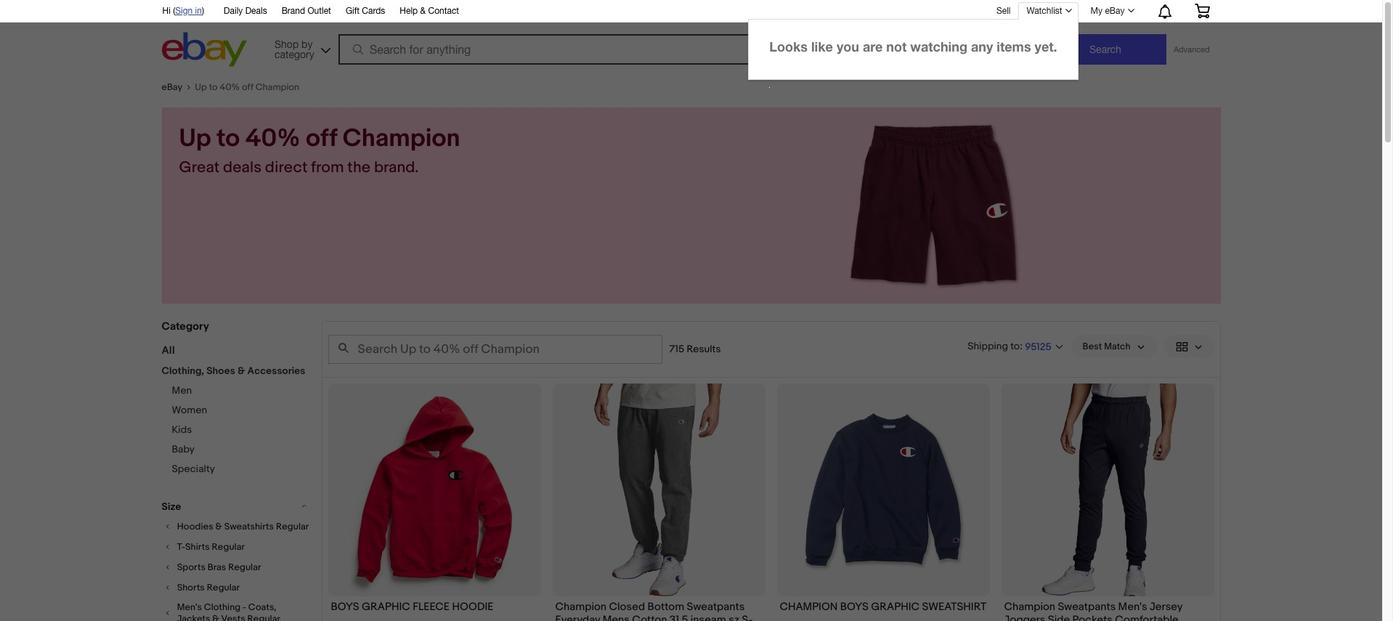 Task type: describe. For each thing, give the bounding box(es) containing it.
women link
[[172, 404, 207, 416]]

pockets
[[1073, 614, 1113, 621]]

715
[[670, 343, 685, 355]]

watchlist
[[1027, 6, 1063, 16]]

looks
[[770, 39, 808, 55]]

help
[[400, 6, 418, 16]]

great
[[179, 158, 220, 177]]

brand.
[[374, 158, 419, 177]]

everyday
[[556, 614, 601, 621]]

category
[[162, 320, 209, 334]]

advanced
[[1174, 45, 1210, 54]]

bottom
[[648, 600, 685, 614]]

hoodie
[[452, 600, 494, 614]]

men link
[[172, 384, 192, 397]]

up to 40% off champion main content
[[150, 70, 1233, 621]]

champion
[[780, 600, 838, 614]]

jersey
[[1150, 600, 1183, 614]]

shoes
[[207, 365, 235, 377]]

not
[[887, 39, 907, 55]]

40% for up to 40% off champion
[[220, 81, 240, 93]]

direct
[[265, 158, 308, 177]]

graphic inside 'link'
[[872, 600, 920, 614]]

help & contact link
[[400, 4, 459, 20]]

brand outlet
[[282, 6, 331, 16]]

yet.
[[1035, 39, 1058, 55]]

you
[[837, 39, 860, 55]]

& inside all clothing, shoes & accessories men women kids baby specialty
[[238, 365, 245, 377]]

help & contact
[[400, 6, 459, 16]]

up for up to 40% off champion great deals direct from the brand.
[[179, 124, 211, 154]]

fleece
[[413, 600, 450, 614]]

any
[[972, 39, 994, 55]]

gift cards
[[346, 6, 385, 16]]

my
[[1091, 6, 1103, 16]]

champion boys graphic sweatshirt image
[[800, 384, 968, 597]]

champion inside champion closed bottom sweatpants everyday mens cotton 31.5 inseam sz s
[[556, 600, 607, 614]]

looks like you are not watching any items yet. banner
[[0, 0, 1383, 621]]

sweatpants inside champion sweatpants men's jersey joggers side pockets comfortabl
[[1059, 600, 1117, 614]]

size button
[[162, 500, 311, 513]]

watchlist link
[[1019, 2, 1079, 20]]

your shopping cart image
[[1194, 4, 1211, 18]]

champion inside champion sweatpants men's jersey joggers side pockets comfortabl
[[1005, 600, 1056, 614]]

off for up to 40% off champion great deals direct from the brand.
[[306, 124, 337, 154]]

sign in link
[[175, 6, 202, 16]]

women
[[172, 404, 207, 416]]

kids link
[[172, 424, 192, 436]]

gift
[[346, 6, 360, 16]]

men
[[172, 384, 192, 397]]

cotton
[[633, 614, 668, 621]]

sweatpants inside champion closed bottom sweatpants everyday mens cotton 31.5 inseam sz s
[[687, 600, 745, 614]]

accessories
[[247, 365, 306, 377]]

contact
[[428, 6, 459, 16]]

champion boys graphic sweatshirt link
[[780, 600, 987, 618]]

gift cards link
[[346, 4, 385, 20]]

daily deals link
[[224, 4, 267, 20]]

in
[[195, 6, 202, 16]]

ebay inside account navigation
[[1106, 6, 1125, 16]]

sell link
[[991, 6, 1018, 16]]

my ebay link
[[1083, 2, 1141, 20]]

side
[[1049, 614, 1071, 621]]

all link
[[162, 344, 175, 358]]

up to 40% off champion
[[195, 81, 300, 93]]

champion inside up to 40% off champion great deals direct from the brand.
[[343, 124, 460, 154]]

to for up to 40% off champion great deals direct from the brand.
[[217, 124, 240, 154]]

kids
[[172, 424, 192, 436]]



Task type: vqa. For each thing, say whether or not it's contained in the screenshot.
Now within $20.00 4d 1h Buy It Now +$5.00 shipping
no



Task type: locate. For each thing, give the bounding box(es) containing it.
715 results
[[670, 343, 721, 355]]

deals
[[223, 158, 262, 177]]

0 horizontal spatial 40%
[[220, 81, 240, 93]]

to inside up to 40% off champion great deals direct from the brand.
[[217, 124, 240, 154]]

)
[[202, 6, 204, 16]]

1 vertical spatial ebay
[[162, 81, 183, 93]]

1 horizontal spatial 40%
[[245, 124, 300, 154]]

40% right 'ebay' "link"
[[220, 81, 240, 93]]

0 vertical spatial &
[[420, 6, 426, 16]]

up inside up to 40% off champion great deals direct from the brand.
[[179, 124, 211, 154]]

None submit
[[1045, 34, 1167, 65]]

none submit inside looks like you are not watching any items yet. 'banner'
[[1045, 34, 1167, 65]]

0 vertical spatial off
[[242, 81, 253, 93]]

joggers
[[1005, 614, 1046, 621]]

0 horizontal spatial graphic
[[362, 600, 411, 614]]

champion sweatpants men's jersey joggers side pockets comfortable athletic fit image
[[1024, 384, 1192, 597]]

1 graphic from the left
[[362, 600, 411, 614]]

off up from
[[306, 124, 337, 154]]

champion closed bottom sweatpants everyday mens cotton 31.5 inseam sz s
[[556, 600, 753, 621]]

sweatpants
[[687, 600, 745, 614], [1059, 600, 1117, 614]]

(
[[173, 6, 175, 16]]

0 vertical spatial to
[[209, 81, 218, 93]]

outlet
[[308, 6, 331, 16]]

1 boys from the left
[[331, 600, 359, 614]]

mens
[[603, 614, 630, 621]]

up for up to 40% off champion
[[195, 81, 207, 93]]

size
[[162, 500, 181, 513]]

1 horizontal spatial &
[[420, 6, 426, 16]]

brand
[[282, 6, 305, 16]]

hi ( sign in )
[[162, 6, 204, 16]]

graphic left sweatshirt
[[872, 600, 920, 614]]

1 horizontal spatial ebay
[[1106, 6, 1125, 16]]

0 vertical spatial 40%
[[220, 81, 240, 93]]

sell
[[997, 6, 1011, 16]]

1 vertical spatial up
[[179, 124, 211, 154]]

boys inside 'link'
[[841, 600, 869, 614]]

boys
[[331, 600, 359, 614], [841, 600, 869, 614]]

off for up to 40% off champion
[[242, 81, 253, 93]]

31.5
[[670, 614, 689, 621]]

to
[[209, 81, 218, 93], [217, 124, 240, 154]]

2 boys from the left
[[841, 600, 869, 614]]

daily
[[224, 6, 243, 16]]

0 vertical spatial ebay
[[1106, 6, 1125, 16]]

champion
[[256, 81, 300, 93], [343, 124, 460, 154], [556, 600, 607, 614], [1005, 600, 1056, 614]]

items
[[997, 39, 1032, 55]]

graphic left fleece
[[362, 600, 411, 614]]

advanced link
[[1167, 35, 1218, 64]]

40% inside up to 40% off champion great deals direct from the brand.
[[245, 124, 300, 154]]

to up deals
[[217, 124, 240, 154]]

sweatpants right "bottom"
[[687, 600, 745, 614]]

0 horizontal spatial ebay
[[162, 81, 183, 93]]

&
[[420, 6, 426, 16], [238, 365, 245, 377]]

champion closed bottom sweatpants everyday mens cotton 31.5 inseam sz s-4xl image
[[575, 384, 743, 597]]

men's
[[1119, 600, 1148, 614]]

0 horizontal spatial off
[[242, 81, 253, 93]]

watching
[[911, 39, 968, 55]]

specialty
[[172, 463, 215, 475]]

40% up the direct at the left top of page
[[245, 124, 300, 154]]

40% for up to 40% off champion great deals direct from the brand.
[[245, 124, 300, 154]]

sz
[[729, 614, 740, 621]]

up to 40% off champion great deals direct from the brand.
[[179, 124, 460, 177]]

brand outlet link
[[282, 4, 331, 20]]

2 graphic from the left
[[872, 600, 920, 614]]

deals
[[245, 6, 267, 16]]

baby
[[172, 443, 195, 456]]

1 horizontal spatial graphic
[[872, 600, 920, 614]]

1 vertical spatial to
[[217, 124, 240, 154]]

to for up to 40% off champion
[[209, 81, 218, 93]]

like
[[812, 39, 834, 55]]

& inside 'link'
[[420, 6, 426, 16]]

daily deals
[[224, 6, 267, 16]]

sign
[[175, 6, 193, 16]]

inseam
[[691, 614, 727, 621]]

0 horizontal spatial &
[[238, 365, 245, 377]]

clothing,
[[162, 365, 204, 377]]

ebay
[[1106, 6, 1125, 16], [162, 81, 183, 93]]

account navigation
[[0, 0, 1383, 621]]

champion sweatpants men's jersey joggers side pockets comfortabl link
[[1005, 600, 1212, 621]]

my ebay
[[1091, 6, 1125, 16]]

1 horizontal spatial off
[[306, 124, 337, 154]]

graphic
[[362, 600, 411, 614], [872, 600, 920, 614]]

hi
[[162, 6, 171, 16]]

up
[[195, 81, 207, 93], [179, 124, 211, 154]]

& right shoes
[[238, 365, 245, 377]]

0 vertical spatial up
[[195, 81, 207, 93]]

1 horizontal spatial boys
[[841, 600, 869, 614]]

champion closed bottom sweatpants everyday mens cotton 31.5 inseam sz s link
[[556, 600, 763, 621]]

boys graphic fleece hoodie image
[[351, 384, 519, 597]]

champion boys graphic sweatshirt
[[780, 600, 987, 614]]

1 vertical spatial off
[[306, 124, 337, 154]]

baby link
[[172, 443, 195, 456]]

off right 'ebay' "link"
[[242, 81, 253, 93]]

all
[[162, 344, 175, 358]]

1 sweatpants from the left
[[687, 600, 745, 614]]

1 vertical spatial &
[[238, 365, 245, 377]]

cards
[[362, 6, 385, 16]]

all clothing, shoes & accessories men women kids baby specialty
[[162, 344, 306, 475]]

boys graphic fleece hoodie
[[331, 600, 494, 614]]

are
[[863, 39, 883, 55]]

1 horizontal spatial sweatpants
[[1059, 600, 1117, 614]]

0 horizontal spatial boys
[[331, 600, 359, 614]]

specialty link
[[172, 463, 215, 475]]

2 sweatpants from the left
[[1059, 600, 1117, 614]]

off inside up to 40% off champion great deals direct from the brand.
[[306, 124, 337, 154]]

champion sweatpants men's jersey joggers side pockets comfortabl
[[1005, 600, 1183, 621]]

& right help
[[420, 6, 426, 16]]

ebay link
[[162, 81, 195, 93]]

40%
[[220, 81, 240, 93], [245, 124, 300, 154]]

ebay inside up to 40% off champion main content
[[162, 81, 183, 93]]

closed
[[609, 600, 646, 614]]

0 horizontal spatial sweatpants
[[687, 600, 745, 614]]

boys graphic fleece hoodie link
[[331, 600, 538, 618]]

from
[[311, 158, 344, 177]]

1 vertical spatial 40%
[[245, 124, 300, 154]]

looks like you are not watching any items yet.
[[770, 39, 1058, 55]]

results
[[687, 343, 721, 355]]

the
[[348, 158, 371, 177]]

sweatpants left men's
[[1059, 600, 1117, 614]]

sweatshirt
[[923, 600, 987, 614]]

to right 'ebay' "link"
[[209, 81, 218, 93]]



